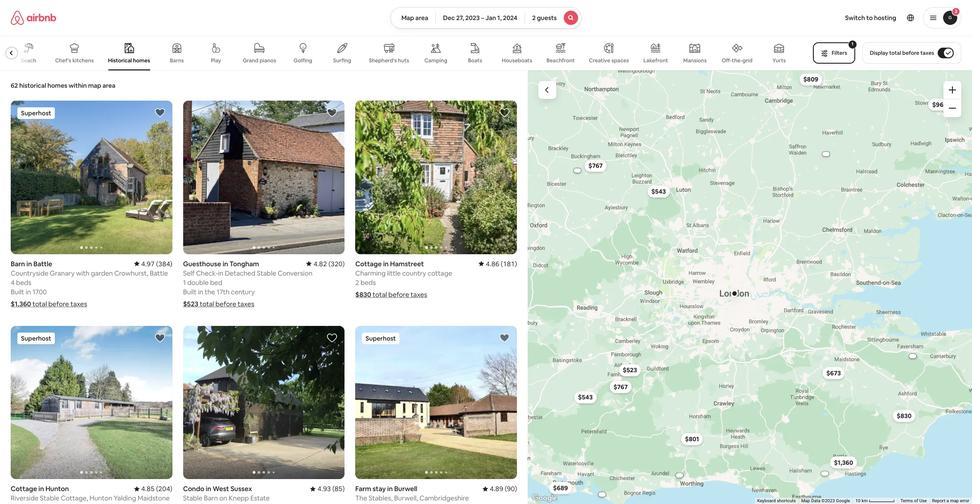 Task type: describe. For each thing, give the bounding box(es) containing it.
4.89 (90)
[[490, 485, 517, 494]]

17th
[[217, 288, 230, 296]]

shepherd's
[[369, 57, 397, 64]]

chef's kitchens
[[55, 57, 94, 64]]

keyboard shortcuts
[[758, 499, 797, 504]]

report a map error link
[[933, 499, 970, 504]]

barns
[[170, 57, 184, 64]]

shepherd's huts
[[369, 57, 410, 64]]

1 vertical spatial $767
[[614, 384, 628, 392]]

map area button
[[391, 7, 436, 29]]

cottage for cottage in hunton riverside stable cottage, hunton yalding maidstone
[[11, 485, 37, 494]]

4.86 (181)
[[486, 260, 517, 268]]

built inside barn in battle countryside granary with garden crowhurst, battle 4 beds built in 1700 $1,360 total before taxes
[[11, 288, 24, 296]]

barn inside condo in west sussex stable barn on knepp estate
[[204, 495, 218, 503]]

beachfront
[[547, 57, 575, 64]]

(384)
[[156, 260, 172, 268]]

bed
[[210, 279, 223, 287]]

km
[[862, 499, 869, 504]]

to
[[867, 14, 874, 22]]

zoom out image
[[950, 105, 957, 112]]

burwell
[[395, 485, 418, 494]]

$673 button
[[823, 368, 845, 380]]

1 horizontal spatial hunton
[[90, 495, 112, 503]]

0 vertical spatial $767 button
[[585, 160, 607, 172]]

2023
[[466, 14, 480, 22]]

(320)
[[329, 260, 345, 268]]

riverside
[[11, 495, 39, 503]]

off-
[[722, 57, 733, 64]]

cottage for cottage in hamstreet charming little country cottage 2 beds $830 total before taxes
[[356, 260, 382, 268]]

barn in battle countryside granary with garden crowhurst, battle 4 beds built in 1700 $1,360 total before taxes
[[11, 260, 168, 308]]

group containing historical homes
[[0, 36, 803, 70]]

built inside guesthouse in tongham self check-in detached stable conversion 1 double bed built in the 17th century $523 total before taxes
[[183, 288, 197, 296]]

map for map area
[[402, 14, 414, 22]]

1,
[[498, 14, 502, 22]]

switch to hosting link
[[841, 8, 902, 27]]

guesthouse
[[183, 260, 221, 268]]

4.85 out of 5 average rating,  204 reviews image
[[134, 485, 172, 494]]

2 button
[[924, 7, 962, 29]]

$1,360 button
[[830, 457, 858, 470]]

in left the
[[198, 288, 203, 296]]

4.97 out of 5 average rating,  384 reviews image
[[134, 260, 172, 268]]

total inside cottage in hamstreet charming little country cottage 2 beds $830 total before taxes
[[373, 291, 387, 299]]

$962 button
[[929, 98, 952, 111]]

1 horizontal spatial $767 button
[[610, 381, 632, 394]]

10 km button
[[854, 499, 899, 505]]

none search field containing map area
[[391, 7, 582, 29]]

barn inside barn in battle countryside granary with garden crowhurst, battle 4 beds built in 1700 $1,360 total before taxes
[[11, 260, 25, 268]]

zoom in image
[[950, 87, 957, 94]]

in inside cottage in hunton riverside stable cottage, hunton yalding maidstone
[[38, 485, 44, 494]]

huts
[[398, 57, 410, 64]]

0 horizontal spatial battle
[[33, 260, 52, 268]]

add to wishlist: guesthouse in tongham image
[[327, 108, 338, 118]]

camping
[[425, 57, 448, 64]]

0 vertical spatial 1
[[852, 41, 854, 47]]

google map
showing 95 stays. region
[[528, 70, 973, 505]]

burwell,
[[394, 495, 418, 503]]

4.93
[[318, 485, 331, 494]]

display total before taxes
[[871, 50, 935, 57]]

4.82 (320)
[[314, 260, 345, 268]]

stable for condo in west sussex stable barn on knepp estate
[[183, 495, 203, 503]]

filters
[[832, 50, 848, 57]]

a
[[947, 499, 950, 504]]

guesthouse in tongham self check-in detached stable conversion 1 double bed built in the 17th century $523 total before taxes
[[183, 260, 313, 309]]

dec 27, 2023 – jan 1, 2024 button
[[436, 7, 525, 29]]

keyboard
[[758, 499, 777, 504]]

0 horizontal spatial area
[[103, 82, 115, 90]]

1 horizontal spatial $543
[[652, 188, 666, 196]]

creative spaces
[[589, 57, 630, 64]]

cottage in hunton riverside stable cottage, hunton yalding maidstone
[[11, 485, 170, 503]]

1 vertical spatial battle
[[150, 269, 168, 278]]

1 vertical spatial $543
[[578, 394, 593, 402]]

62 historical homes within map area
[[11, 82, 115, 90]]

4.93 out of 5 average rating,  85 reviews image
[[311, 485, 345, 494]]

country
[[403, 269, 427, 278]]

taxes inside guesthouse in tongham self check-in detached stable conversion 1 double bed built in the 17th century $523 total before taxes
[[238, 300, 255, 309]]

map area
[[402, 14, 429, 22]]

(204)
[[156, 485, 172, 494]]

62
[[11, 82, 18, 90]]

add to wishlist: cottage in hamstreet image
[[500, 108, 510, 118]]

0 horizontal spatial $543 button
[[574, 392, 597, 404]]

total inside guesthouse in tongham self check-in detached stable conversion 1 double bed built in the 17th century $523 total before taxes
[[200, 300, 214, 309]]

4.82 out of 5 average rating,  320 reviews image
[[307, 260, 345, 268]]

condo
[[183, 485, 204, 494]]

display total before taxes button
[[863, 42, 962, 64]]

total inside barn in battle countryside granary with garden crowhurst, battle 4 beds built in 1700 $1,360 total before taxes
[[33, 300, 47, 308]]

golfing
[[294, 57, 313, 64]]

creative
[[589, 57, 611, 64]]

maidstone
[[138, 495, 170, 503]]

conversion
[[278, 269, 313, 278]]

tongham
[[230, 260, 259, 268]]

before inside cottage in hamstreet charming little country cottage 2 beds $830 total before taxes
[[389, 291, 410, 299]]

0 vertical spatial homes
[[133, 57, 150, 64]]

use
[[920, 499, 928, 504]]

the
[[205, 288, 215, 296]]

lakefront
[[644, 57, 669, 64]]

1 vertical spatial homes
[[48, 82, 67, 90]]

farm
[[356, 485, 372, 494]]

group for the stables, burwell, cambridgeshire
[[356, 326, 517, 480]]

2 inside cottage in hamstreet charming little country cottage 2 beds $830 total before taxes
[[356, 279, 359, 287]]

stable inside guesthouse in tongham self check-in detached stable conversion 1 double bed built in the 17th century $523 total before taxes
[[257, 269, 277, 278]]

farm stay in burwell the stables, burwell, cambridgeshire
[[356, 485, 469, 503]]

houseboats
[[502, 57, 533, 64]]

report
[[933, 499, 946, 504]]

taxes inside barn in battle countryside granary with garden crowhurst, battle 4 beds built in 1700 $1,360 total before taxes
[[71, 300, 87, 308]]

27,
[[457, 14, 464, 22]]

in inside the farm stay in burwell the stables, burwell, cambridgeshire
[[388, 485, 393, 494]]

before inside button
[[903, 50, 920, 57]]

play
[[211, 57, 221, 64]]

area inside button
[[416, 14, 429, 22]]

©2023
[[822, 499, 836, 504]]

estate
[[251, 495, 270, 503]]

terms
[[901, 499, 914, 504]]

in inside cottage in hamstreet charming little country cottage 2 beds $830 total before taxes
[[383, 260, 389, 268]]

dec 27, 2023 – jan 1, 2024
[[443, 14, 518, 22]]

condo in west sussex stable barn on knepp estate
[[183, 485, 270, 503]]



Task type: locate. For each thing, give the bounding box(es) containing it.
10 km
[[856, 499, 870, 504]]

4.97
[[141, 260, 155, 268]]

cottage inside cottage in hunton riverside stable cottage, hunton yalding maidstone
[[11, 485, 37, 494]]

add to wishlist: barn in battle image
[[155, 108, 165, 118]]

total inside button
[[890, 50, 902, 57]]

1 vertical spatial hunton
[[90, 495, 112, 503]]

little
[[387, 269, 401, 278]]

0 horizontal spatial $767 button
[[585, 160, 607, 172]]

taxes inside button
[[921, 50, 935, 57]]

in right stay
[[388, 485, 393, 494]]

in up bed
[[218, 269, 224, 278]]

1 vertical spatial area
[[103, 82, 115, 90]]

homes right historical at the top left of the page
[[133, 57, 150, 64]]

total right display at top right
[[890, 50, 902, 57]]

4.82
[[314, 260, 327, 268]]

self
[[183, 269, 195, 278]]

1 horizontal spatial $830
[[897, 413, 912, 421]]

0 horizontal spatial $523
[[183, 300, 198, 309]]

4.89 out of 5 average rating,  90 reviews image
[[483, 485, 517, 494]]

(181)
[[501, 260, 517, 268]]

before down little
[[389, 291, 410, 299]]

barn
[[11, 260, 25, 268], [204, 495, 218, 503]]

grand pianos
[[243, 57, 276, 64]]

grand
[[243, 57, 259, 64]]

1 down 'switch'
[[852, 41, 854, 47]]

$1,360 down '4'
[[11, 300, 31, 308]]

0 horizontal spatial built
[[11, 288, 24, 296]]

kitchens
[[72, 57, 94, 64]]

stay
[[373, 485, 386, 494]]

add to wishlist: farm stay in burwell image
[[500, 333, 510, 344]]

stable for cottage in hunton riverside stable cottage, hunton yalding maidstone
[[40, 495, 59, 503]]

1 vertical spatial map
[[802, 499, 811, 504]]

before right display at top right
[[903, 50, 920, 57]]

grid
[[743, 57, 753, 64]]

switch to hosting
[[846, 14, 897, 22]]

historical
[[19, 82, 46, 90]]

None search field
[[391, 7, 582, 29]]

1 horizontal spatial $543 button
[[648, 186, 670, 198]]

$1,360 up "google" at the bottom of page
[[835, 459, 854, 467]]

sussex
[[231, 485, 252, 494]]

2 for 2
[[956, 8, 958, 14]]

granary
[[50, 269, 75, 278]]

$689 button
[[549, 483, 572, 495]]

1700
[[32, 288, 47, 296]]

0 horizontal spatial $830
[[356, 291, 372, 299]]

0 vertical spatial map
[[402, 14, 414, 22]]

0 horizontal spatial $767
[[589, 162, 603, 170]]

1 vertical spatial barn
[[204, 495, 218, 503]]

2 built from the left
[[183, 288, 197, 296]]

4.93 (85)
[[318, 485, 345, 494]]

cottage in hamstreet charming little country cottage 2 beds $830 total before taxes
[[356, 260, 453, 299]]

error
[[961, 499, 970, 504]]

1 built from the left
[[11, 288, 24, 296]]

group for countryside granary with garden crowhurst, battle
[[11, 101, 172, 255]]

battle down 4.97 (384)
[[150, 269, 168, 278]]

0 horizontal spatial $1,360
[[11, 300, 31, 308]]

0 vertical spatial $830
[[356, 291, 372, 299]]

stable inside condo in west sussex stable barn on knepp estate
[[183, 495, 203, 503]]

$523 button
[[619, 365, 642, 377]]

hunton left yalding
[[90, 495, 112, 503]]

terms of use
[[901, 499, 928, 504]]

1 beds from the left
[[16, 279, 31, 287]]

cambridgeshire
[[420, 495, 469, 503]]

knepp
[[229, 495, 249, 503]]

1 horizontal spatial $1,360
[[835, 459, 854, 467]]

profile element
[[593, 0, 962, 36]]

1 vertical spatial $1,360
[[835, 459, 854, 467]]

1 vertical spatial map
[[951, 499, 960, 504]]

$801
[[685, 436, 699, 444]]

0 vertical spatial $1,360
[[11, 300, 31, 308]]

battle up countryside
[[33, 260, 52, 268]]

taxes down century
[[238, 300, 255, 309]]

(90)
[[505, 485, 517, 494]]

in left '1700'
[[26, 288, 31, 296]]

barn left on
[[204, 495, 218, 503]]

1 vertical spatial $767 button
[[610, 381, 632, 394]]

map left data
[[802, 499, 811, 504]]

taxes down country on the left bottom of the page
[[411, 291, 428, 299]]

yalding
[[114, 495, 136, 503]]

map right a
[[951, 499, 960, 504]]

in up countryside
[[26, 260, 32, 268]]

cottage
[[356, 260, 382, 268], [11, 485, 37, 494]]

0 vertical spatial hunton
[[45, 485, 69, 494]]

1 horizontal spatial homes
[[133, 57, 150, 64]]

1 down self
[[183, 279, 186, 287]]

group for riverside stable cottage, hunton yalding maidstone
[[11, 326, 172, 480]]

before inside guesthouse in tongham self check-in detached stable conversion 1 double bed built in the 17th century $523 total before taxes
[[216, 300, 236, 309]]

4.85 (204)
[[141, 485, 172, 494]]

beds inside barn in battle countryside granary with garden crowhurst, battle 4 beds built in 1700 $1,360 total before taxes
[[16, 279, 31, 287]]

0 horizontal spatial 2
[[356, 279, 359, 287]]

taxes down with
[[71, 300, 87, 308]]

check-
[[196, 269, 218, 278]]

1 vertical spatial $523
[[623, 367, 638, 375]]

built down '4'
[[11, 288, 24, 296]]

$1,360 inside button
[[835, 459, 854, 467]]

beds down countryside
[[16, 279, 31, 287]]

1 horizontal spatial battle
[[150, 269, 168, 278]]

4.89
[[490, 485, 504, 494]]

0 horizontal spatial homes
[[48, 82, 67, 90]]

stable inside cottage in hunton riverside stable cottage, hunton yalding maidstone
[[40, 495, 59, 503]]

1 horizontal spatial built
[[183, 288, 197, 296]]

keyboard shortcuts button
[[758, 499, 797, 505]]

$689
[[553, 485, 568, 493]]

group for stable barn on knepp estate
[[183, 326, 345, 480]]

0 horizontal spatial map
[[88, 82, 101, 90]]

1 horizontal spatial beds
[[361, 279, 376, 287]]

cottage up the charming
[[356, 260, 382, 268]]

hamstreet
[[390, 260, 424, 268]]

0 horizontal spatial barn
[[11, 260, 25, 268]]

countryside
[[11, 269, 48, 278]]

4.86 out of 5 average rating,  181 reviews image
[[479, 260, 517, 268]]

(85)
[[333, 485, 345, 494]]

before inside barn in battle countryside granary with garden crowhurst, battle 4 beds built in 1700 $1,360 total before taxes
[[48, 300, 69, 308]]

10
[[856, 499, 861, 504]]

0 horizontal spatial hunton
[[45, 485, 69, 494]]

0 vertical spatial map
[[88, 82, 101, 90]]

$830 inside cottage in hamstreet charming little country cottage 2 beds $830 total before taxes
[[356, 291, 372, 299]]

detached
[[225, 269, 256, 278]]

4
[[11, 279, 15, 287]]

1 horizontal spatial map
[[802, 499, 811, 504]]

homes
[[133, 57, 150, 64], [48, 82, 67, 90]]

yurts
[[773, 57, 787, 64]]

taxes inside cottage in hamstreet charming little country cottage 2 beds $830 total before taxes
[[411, 291, 428, 299]]

2 for 2 guests
[[533, 14, 536, 22]]

1 vertical spatial $830
[[897, 413, 912, 421]]

in up little
[[383, 260, 389, 268]]

group for self check-in detached stable conversion
[[183, 101, 345, 255]]

the
[[356, 495, 367, 503]]

in up detached
[[223, 260, 228, 268]]

0 horizontal spatial stable
[[40, 495, 59, 503]]

before down granary
[[48, 300, 69, 308]]

map right within
[[88, 82, 101, 90]]

0 vertical spatial area
[[416, 14, 429, 22]]

1 vertical spatial $543 button
[[574, 392, 597, 404]]

1 horizontal spatial cottage
[[356, 260, 382, 268]]

1 horizontal spatial area
[[416, 14, 429, 22]]

total down the charming
[[373, 291, 387, 299]]

barn up countryside
[[11, 260, 25, 268]]

0 vertical spatial $523
[[183, 300, 198, 309]]

$830 inside button
[[897, 413, 912, 421]]

4.86
[[486, 260, 500, 268]]

1
[[852, 41, 854, 47], [183, 279, 186, 287]]

2 horizontal spatial stable
[[257, 269, 277, 278]]

built down double
[[183, 288, 197, 296]]

pianos
[[260, 57, 276, 64]]

$523 inside guesthouse in tongham self check-in detached stable conversion 1 double bed built in the 17th century $523 total before taxes
[[183, 300, 198, 309]]

map inside button
[[402, 14, 414, 22]]

2 guests button
[[525, 7, 582, 29]]

hunton up cottage,
[[45, 485, 69, 494]]

0 horizontal spatial beds
[[16, 279, 31, 287]]

0 vertical spatial $767
[[589, 162, 603, 170]]

2 inside 2 guests button
[[533, 14, 536, 22]]

1 inside guesthouse in tongham self check-in detached stable conversion 1 double bed built in the 17th century $523 total before taxes
[[183, 279, 186, 287]]

0 vertical spatial battle
[[33, 260, 52, 268]]

total down '1700'
[[33, 300, 47, 308]]

beds inside cottage in hamstreet charming little country cottage 2 beds $830 total before taxes
[[361, 279, 376, 287]]

$801 button
[[681, 434, 703, 446]]

taxes down 2 dropdown button
[[921, 50, 935, 57]]

1 horizontal spatial stable
[[183, 495, 203, 503]]

1 horizontal spatial $523
[[623, 367, 638, 375]]

terms of use link
[[901, 499, 928, 504]]

in inside condo in west sussex stable barn on knepp estate
[[206, 485, 211, 494]]

display
[[871, 50, 889, 57]]

in up riverside
[[38, 485, 44, 494]]

0 horizontal spatial cottage
[[11, 485, 37, 494]]

1 vertical spatial cottage
[[11, 485, 37, 494]]

add to wishlist: condo in west sussex image
[[327, 333, 338, 344]]

with
[[76, 269, 90, 278]]

$673
[[827, 370, 841, 378]]

$830
[[356, 291, 372, 299], [897, 413, 912, 421]]

group for charming little country cottage
[[356, 101, 517, 255]]

0 horizontal spatial $543
[[578, 394, 593, 402]]

group
[[0, 36, 803, 70], [11, 101, 172, 255], [183, 101, 345, 255], [356, 101, 517, 255], [11, 326, 172, 480], [183, 326, 345, 480], [356, 326, 517, 480]]

0 vertical spatial barn
[[11, 260, 25, 268]]

report a map error
[[933, 499, 970, 504]]

map data ©2023 google
[[802, 499, 851, 504]]

2024
[[503, 14, 518, 22]]

beach
[[21, 57, 36, 64]]

cottage up riverside
[[11, 485, 37, 494]]

1 horizontal spatial 2
[[533, 14, 536, 22]]

0 horizontal spatial map
[[402, 14, 414, 22]]

google image
[[530, 493, 560, 505]]

garden
[[91, 269, 113, 278]]

$523 inside 'button'
[[623, 367, 638, 375]]

switch
[[846, 14, 866, 22]]

2 horizontal spatial 2
[[956, 8, 958, 14]]

on
[[219, 495, 227, 503]]

stable down 'condo'
[[183, 495, 203, 503]]

0 vertical spatial $543 button
[[648, 186, 670, 198]]

in left west
[[206, 485, 211, 494]]

2 inside 2 dropdown button
[[956, 8, 958, 14]]

homes left within
[[48, 82, 67, 90]]

before down 17th in the bottom left of the page
[[216, 300, 236, 309]]

area left dec
[[416, 14, 429, 22]]

2 beds from the left
[[361, 279, 376, 287]]

add to wishlist: cottage in hunton image
[[155, 333, 165, 344]]

mansions
[[684, 57, 707, 64]]

google
[[837, 499, 851, 504]]

total down the
[[200, 300, 214, 309]]

area down historical at the top left of the page
[[103, 82, 115, 90]]

hosting
[[875, 14, 897, 22]]

stable down tongham
[[257, 269, 277, 278]]

1 horizontal spatial $767
[[614, 384, 628, 392]]

0 vertical spatial $543
[[652, 188, 666, 196]]

0 horizontal spatial 1
[[183, 279, 186, 287]]

double
[[187, 279, 209, 287]]

cottage inside cottage in hamstreet charming little country cottage 2 beds $830 total before taxes
[[356, 260, 382, 268]]

1 horizontal spatial barn
[[204, 495, 218, 503]]

stable left cottage,
[[40, 495, 59, 503]]

$1,360 inside barn in battle countryside granary with garden crowhurst, battle 4 beds built in 1700 $1,360 total before taxes
[[11, 300, 31, 308]]

$830 button
[[893, 410, 916, 423]]

$962
[[933, 101, 948, 109]]

map for map data ©2023 google
[[802, 499, 811, 504]]

0 vertical spatial cottage
[[356, 260, 382, 268]]

$1,360
[[11, 300, 31, 308], [835, 459, 854, 467]]

1 vertical spatial 1
[[183, 279, 186, 287]]

$809
[[804, 76, 819, 84]]

crowhurst,
[[114, 269, 148, 278]]

cottage,
[[61, 495, 88, 503]]

dec
[[443, 14, 455, 22]]

$767 button
[[585, 160, 607, 172], [610, 381, 632, 394]]

beds down the charming
[[361, 279, 376, 287]]

map left dec
[[402, 14, 414, 22]]

2 guests
[[533, 14, 557, 22]]

1 horizontal spatial map
[[951, 499, 960, 504]]

1 horizontal spatial 1
[[852, 41, 854, 47]]



Task type: vqa. For each thing, say whether or not it's contained in the screenshot.
Display
yes



